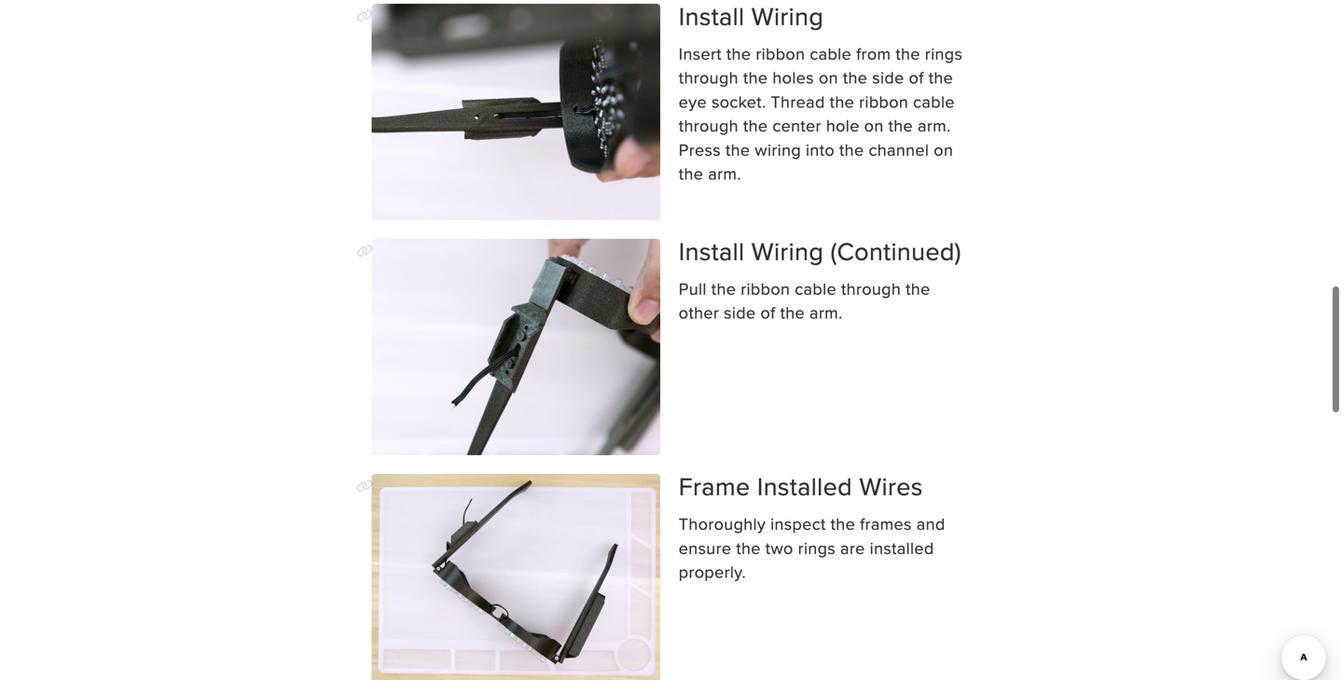 Task type: describe. For each thing, give the bounding box(es) containing it.
two
[[766, 536, 794, 560]]

are
[[841, 536, 865, 560]]

1 link image from the top
[[357, 9, 373, 22]]

led_pixels_frame arm itsy install wire.jpg image
[[372, 4, 660, 220]]

of inside install wiring (continued) pull the ribbon cable through the other side of the arm.
[[761, 301, 776, 324]]

link image for frame installed wires
[[357, 480, 373, 493]]

thread
[[771, 89, 825, 113]]

of inside insert the ribbon cable from the rings through the holes on the side of the eye socket. thread the ribbon cable through the center hole on the arm. press the wiring into the channel on the arm.
[[909, 65, 924, 89]]

into
[[806, 137, 835, 161]]

other
[[679, 301, 719, 324]]

insert
[[679, 41, 722, 65]]

through for insert
[[679, 65, 739, 89]]

cable inside install wiring (continued) pull the ribbon cable through the other side of the arm.
[[795, 277, 837, 300]]

0 vertical spatial ribbon
[[756, 41, 805, 65]]

frame
[[679, 468, 751, 504]]

wiring
[[752, 233, 824, 269]]

install wiring (continued) pull the ribbon cable through the other side of the arm.
[[679, 233, 962, 324]]

1 vertical spatial ribbon
[[859, 89, 909, 113]]

led_pixels_frame arm isty wire installed topview.jpg image
[[372, 474, 660, 680]]

install
[[679, 233, 745, 269]]

pull
[[679, 277, 707, 300]]

(continued)
[[831, 233, 962, 269]]

channel
[[869, 137, 929, 161]]

properly.
[[679, 560, 746, 584]]

press
[[679, 137, 721, 161]]

holes
[[773, 65, 814, 89]]



Task type: vqa. For each thing, say whether or not it's contained in the screenshot.
the left updated
no



Task type: locate. For each thing, give the bounding box(es) containing it.
insert the ribbon cable from the rings through the holes on the side of the eye socket. thread the ribbon cable through the center hole on the arm. press the wiring into the channel on the arm.
[[679, 41, 963, 185]]

center
[[773, 113, 822, 137]]

link image for install wiring (continued)
[[357, 244, 373, 258]]

eye
[[679, 89, 707, 113]]

ribbon inside install wiring (continued) pull the ribbon cable through the other side of the arm.
[[741, 277, 790, 300]]

1 vertical spatial of
[[761, 301, 776, 324]]

ribbon up "holes"
[[756, 41, 805, 65]]

rings inside insert the ribbon cable from the rings through the holes on the side of the eye socket. thread the ribbon cable through the center hole on the arm. press the wiring into the channel on the arm.
[[925, 41, 963, 65]]

0 vertical spatial arm.
[[918, 113, 951, 137]]

arm. up channel
[[918, 113, 951, 137]]

from
[[856, 41, 891, 65]]

on right "holes"
[[819, 65, 839, 89]]

0 horizontal spatial of
[[761, 301, 776, 324]]

0 horizontal spatial on
[[819, 65, 839, 89]]

2 vertical spatial ribbon
[[741, 277, 790, 300]]

arm.
[[918, 113, 951, 137], [708, 161, 741, 185], [810, 301, 843, 324]]

1 horizontal spatial on
[[864, 113, 884, 137]]

1 vertical spatial rings
[[798, 536, 836, 560]]

arm. down press on the right
[[708, 161, 741, 185]]

through up press on the right
[[679, 113, 739, 137]]

link image
[[357, 9, 373, 22], [357, 244, 373, 258], [357, 480, 373, 493]]

1 vertical spatial through
[[679, 113, 739, 137]]

ribbon down wiring
[[741, 277, 790, 300]]

ensure
[[679, 536, 732, 560]]

wires
[[860, 468, 923, 504]]

0 horizontal spatial rings
[[798, 536, 836, 560]]

frames
[[860, 512, 912, 536]]

of down wiring
[[761, 301, 776, 324]]

thoroughly
[[679, 512, 766, 536]]

0 horizontal spatial arm.
[[708, 161, 741, 185]]

ribbon
[[756, 41, 805, 65], [859, 89, 909, 113], [741, 277, 790, 300]]

1 horizontal spatial rings
[[925, 41, 963, 65]]

side down from at the top of the page
[[873, 65, 905, 89]]

side inside install wiring (continued) pull the ribbon cable through the other side of the arm.
[[724, 301, 756, 324]]

side right the other
[[724, 301, 756, 324]]

arm. inside install wiring (continued) pull the ribbon cable through the other side of the arm.
[[810, 301, 843, 324]]

1 horizontal spatial side
[[873, 65, 905, 89]]

2 vertical spatial through
[[841, 277, 901, 300]]

ribbon up the hole
[[859, 89, 909, 113]]

installed
[[870, 536, 934, 560]]

rings inside frame installed wires thoroughly inspect the frames and ensure the two rings are installed properly.
[[798, 536, 836, 560]]

the
[[727, 41, 751, 65], [896, 41, 921, 65], [743, 65, 768, 89], [843, 65, 868, 89], [929, 65, 954, 89], [830, 89, 855, 113], [743, 113, 768, 137], [889, 113, 913, 137], [726, 137, 750, 161], [840, 137, 864, 161], [679, 161, 704, 185], [712, 277, 736, 300], [906, 277, 931, 300], [780, 301, 805, 324], [831, 512, 856, 536], [736, 536, 761, 560]]

side
[[873, 65, 905, 89], [724, 301, 756, 324]]

0 vertical spatial cable
[[810, 41, 852, 65]]

of up channel
[[909, 65, 924, 89]]

through for install
[[841, 277, 901, 300]]

through inside install wiring (continued) pull the ribbon cable through the other side of the arm.
[[841, 277, 901, 300]]

1 vertical spatial link image
[[357, 244, 373, 258]]

2 horizontal spatial on
[[934, 137, 954, 161]]

0 vertical spatial link image
[[357, 9, 373, 22]]

of
[[909, 65, 924, 89], [761, 301, 776, 324]]

frame installed wires thoroughly inspect the frames and ensure the two rings are installed properly.
[[679, 468, 946, 584]]

2 link image from the top
[[357, 244, 373, 258]]

1 vertical spatial cable
[[913, 89, 955, 113]]

0 vertical spatial through
[[679, 65, 739, 89]]

rings down inspect
[[798, 536, 836, 560]]

2 vertical spatial arm.
[[810, 301, 843, 324]]

led_pixels_frame arm itsy wire installed.jpg image
[[372, 239, 660, 455]]

2 horizontal spatial arm.
[[918, 113, 951, 137]]

cable left from at the top of the page
[[810, 41, 852, 65]]

arm. down wiring
[[810, 301, 843, 324]]

hole
[[826, 113, 860, 137]]

through
[[679, 65, 739, 89], [679, 113, 739, 137], [841, 277, 901, 300]]

3 link image from the top
[[357, 480, 373, 493]]

0 vertical spatial rings
[[925, 41, 963, 65]]

and
[[917, 512, 946, 536]]

side inside insert the ribbon cable from the rings through the holes on the side of the eye socket. thread the ribbon cable through the center hole on the arm. press the wiring into the channel on the arm.
[[873, 65, 905, 89]]

inspect
[[771, 512, 826, 536]]

on
[[819, 65, 839, 89], [864, 113, 884, 137], [934, 137, 954, 161]]

0 vertical spatial side
[[873, 65, 905, 89]]

2 vertical spatial link image
[[357, 480, 373, 493]]

1 horizontal spatial of
[[909, 65, 924, 89]]

on right the hole
[[864, 113, 884, 137]]

cable
[[810, 41, 852, 65], [913, 89, 955, 113], [795, 277, 837, 300]]

cable up channel
[[913, 89, 955, 113]]

0 horizontal spatial side
[[724, 301, 756, 324]]

0 vertical spatial of
[[909, 65, 924, 89]]

1 horizontal spatial arm.
[[810, 301, 843, 324]]

1 vertical spatial arm.
[[708, 161, 741, 185]]

through down '(continued)'
[[841, 277, 901, 300]]

through down insert
[[679, 65, 739, 89]]

rings
[[925, 41, 963, 65], [798, 536, 836, 560]]

socket.
[[712, 89, 766, 113]]

cable down wiring
[[795, 277, 837, 300]]

rings right from at the top of the page
[[925, 41, 963, 65]]

2 vertical spatial cable
[[795, 277, 837, 300]]

installed
[[757, 468, 853, 504]]

on right channel
[[934, 137, 954, 161]]

wiring
[[755, 137, 801, 161]]

1 vertical spatial side
[[724, 301, 756, 324]]



